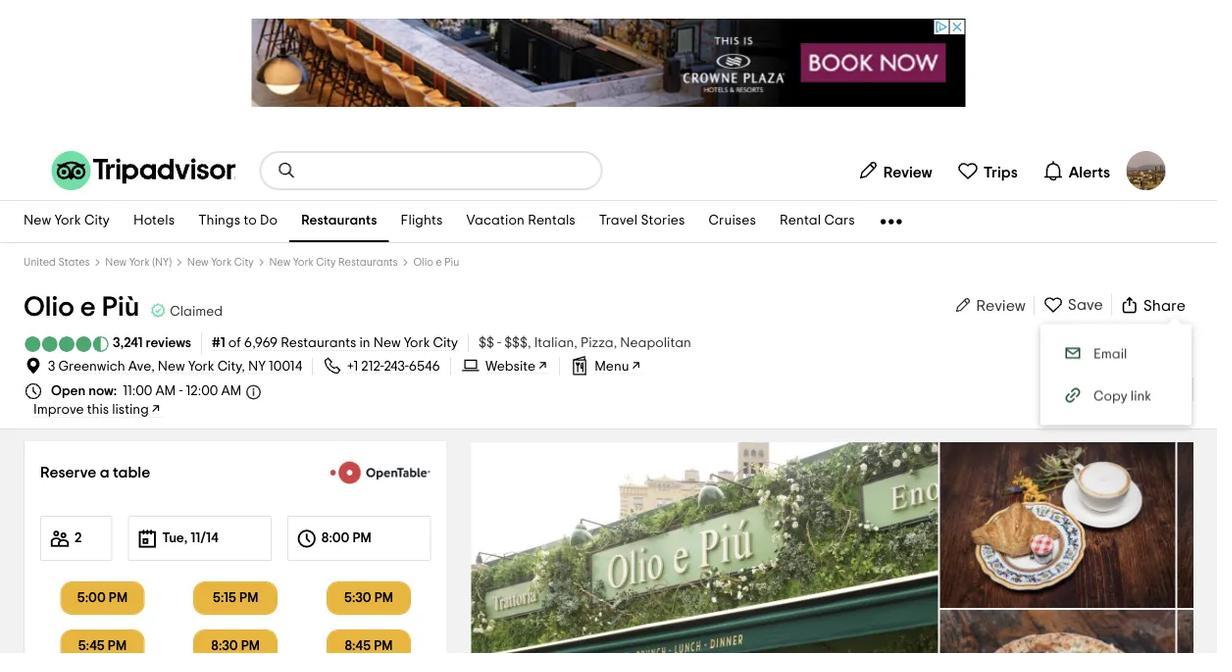Task type: locate. For each thing, give the bounding box(es) containing it.
1 vertical spatial -
[[179, 384, 183, 398]]

:
[[114, 384, 117, 398]]

pm right 5:15
[[239, 591, 258, 605]]

new york city link
[[12, 201, 122, 242], [187, 257, 254, 268]]

new york city up states
[[24, 214, 110, 228]]

1 horizontal spatial olio
[[413, 257, 433, 268]]

8:00
[[321, 532, 350, 545]]

5:30 pm button
[[309, 582, 428, 615], [327, 582, 411, 615]]

york up states
[[54, 214, 81, 228]]

243-
[[384, 359, 409, 373]]

listing
[[112, 403, 149, 417]]

pm right 5:45
[[108, 639, 127, 653]]

1 horizontal spatial review link
[[952, 296, 1026, 315]]

6,969
[[244, 336, 278, 350]]

menu
[[594, 359, 629, 373]]

am down 3 greenwich ave, new york city, ny 10014 link
[[155, 384, 176, 398]]

italian
[[534, 336, 574, 350]]

piu
[[444, 257, 459, 268]]

york
[[54, 214, 81, 228], [129, 257, 150, 268], [211, 257, 232, 268], [293, 257, 314, 268], [404, 336, 430, 350], [188, 359, 214, 373]]

olio up the 4.5 of 5 bubbles image
[[24, 293, 74, 321]]

3,241 reviews
[[113, 336, 191, 350]]

united states
[[24, 257, 90, 268]]

0 vertical spatial review
[[883, 164, 932, 180]]

5:15 pm button
[[176, 582, 295, 615], [193, 582, 278, 615]]

new york city down things on the left of page
[[187, 257, 254, 268]]

travel stories
[[599, 214, 685, 228]]

0 vertical spatial e
[[436, 257, 442, 268]]

review
[[883, 164, 932, 180], [976, 298, 1026, 313]]

olio left piu
[[413, 257, 433, 268]]

menu link
[[594, 359, 643, 374]]

new down do
[[269, 257, 291, 268]]

new york city link down things on the left of page
[[187, 257, 254, 268]]

- right $$
[[497, 336, 501, 350]]

1 horizontal spatial new york city
[[187, 257, 254, 268]]

0 horizontal spatial review link
[[849, 151, 941, 190]]

6546
[[409, 359, 440, 373]]

pm right 5:00
[[109, 591, 128, 605]]

advertisement region
[[252, 19, 965, 107]]

1 vertical spatial e
[[80, 293, 96, 321]]

pm for 8:00 pm
[[352, 532, 371, 545]]

1 horizontal spatial e
[[436, 257, 442, 268]]

share
[[1143, 298, 1186, 313]]

restaurants
[[301, 214, 377, 228], [338, 257, 398, 268], [281, 336, 356, 350]]

5:45
[[78, 639, 105, 653]]

city
[[84, 214, 110, 228], [234, 257, 254, 268], [316, 257, 336, 268], [433, 336, 458, 350]]

1 vertical spatial review
[[976, 298, 1026, 313]]

united
[[24, 257, 56, 268]]

restaurants up new york city restaurants link
[[301, 214, 377, 228]]

a
[[100, 465, 109, 481]]

pm right 8:30
[[241, 639, 260, 653]]

things
[[198, 214, 240, 228]]

8:30 pm
[[211, 639, 260, 653]]

5:00 pm button
[[43, 582, 162, 615], [60, 582, 145, 615]]

restaurants for 6,969
[[281, 336, 356, 350]]

5:15 pm
[[213, 591, 258, 605]]

neapolitan
[[620, 336, 691, 350]]

city,
[[217, 359, 245, 373]]

am
[[155, 384, 176, 398], [221, 384, 242, 398]]

5:45 pm
[[78, 639, 127, 653]]

ave,
[[128, 359, 155, 373]]

#1
[[212, 336, 225, 350]]

2 5:30 pm button from the left
[[327, 582, 411, 615]]

4.5 of 5 bubbles image
[[24, 336, 110, 352]]

1 vertical spatial restaurants
[[338, 257, 398, 268]]

of
[[228, 336, 241, 350]]

e
[[436, 257, 442, 268], [80, 293, 96, 321]]

review left "save" button
[[976, 298, 1026, 313]]

1 5:00 pm button from the left
[[43, 582, 162, 615]]

pm for 5:30 pm
[[374, 591, 393, 605]]

8:30 pm button
[[176, 630, 295, 654], [193, 630, 278, 654]]

improve
[[33, 403, 84, 417]]

8:45
[[345, 639, 371, 653]]

0 vertical spatial new york city
[[24, 214, 110, 228]]

new york city link up states
[[12, 201, 122, 242]]

1 horizontal spatial review
[[976, 298, 1026, 313]]

1 vertical spatial new york city
[[187, 257, 254, 268]]

restaurants link
[[289, 201, 389, 242]]

vacation
[[466, 214, 525, 228]]

review link left "save" button
[[952, 296, 1026, 315]]

0 vertical spatial olio
[[413, 257, 433, 268]]

(ny)
[[152, 257, 172, 268]]

e left piu
[[436, 257, 442, 268]]

0 horizontal spatial -
[[179, 384, 183, 398]]

restaurants up 10014
[[281, 336, 356, 350]]

0 horizontal spatial olio
[[24, 293, 74, 321]]

hotels
[[133, 214, 175, 228]]

neapolitan link
[[620, 336, 691, 350]]

things to do
[[198, 214, 278, 228]]

2 5:00 pm button from the left
[[60, 582, 145, 615]]

1 horizontal spatial -
[[497, 336, 501, 350]]

pm right 5:30
[[374, 591, 393, 605]]

None search field
[[261, 153, 601, 188]]

city up states
[[84, 214, 110, 228]]

flights link
[[389, 201, 455, 242]]

3 greenwich ave, new york city, ny 10014
[[48, 359, 302, 373]]

5:45 pm button
[[43, 630, 162, 654], [60, 630, 145, 654]]

review left the trips "link"
[[883, 164, 932, 180]]

pm right 8:00
[[352, 532, 371, 545]]

pm
[[352, 532, 371, 545], [109, 591, 128, 605], [239, 591, 258, 605], [374, 591, 393, 605], [108, 639, 127, 653], [241, 639, 260, 653], [374, 639, 393, 653]]

0 vertical spatial new york city link
[[12, 201, 122, 242]]

11/14
[[191, 532, 219, 545]]

email
[[1093, 347, 1127, 361]]

1 8:30 pm button from the left
[[176, 630, 295, 654]]

1 vertical spatial review link
[[952, 296, 1026, 315]]

8:45 pm button
[[309, 630, 428, 654], [327, 630, 411, 654]]

pm for 5:45 pm
[[108, 639, 127, 653]]

pm right "8:45"
[[374, 639, 393, 653]]

review for top review link
[[883, 164, 932, 180]]

1 horizontal spatial am
[[221, 384, 242, 398]]

am down city, at the left
[[221, 384, 242, 398]]

0 vertical spatial -
[[497, 336, 501, 350]]

5:00
[[77, 591, 106, 605]]

1 vertical spatial new york city link
[[187, 257, 254, 268]]

1 5:15 pm button from the left
[[176, 582, 295, 615]]

5:30 pm
[[344, 591, 393, 605]]

0 horizontal spatial review
[[883, 164, 932, 180]]

2 vertical spatial restaurants
[[281, 336, 356, 350]]

this
[[87, 403, 109, 417]]

review link
[[849, 151, 941, 190], [952, 296, 1026, 315]]

più
[[102, 293, 139, 321]]

olio e piu
[[413, 257, 459, 268]]

rental
[[780, 214, 821, 228]]

pm inside button
[[374, 639, 393, 653]]

cruises link
[[697, 201, 768, 242]]

1 5:45 pm button from the left
[[43, 630, 162, 654]]

2 5:45 pm button from the left
[[60, 630, 145, 654]]

olio
[[413, 257, 433, 268], [24, 293, 74, 321]]

restaurants down restaurants link in the top left of the page
[[338, 257, 398, 268]]

- left '12:00'
[[179, 384, 183, 398]]

review link up cars
[[849, 151, 941, 190]]

trips
[[983, 164, 1018, 180]]

new right (ny)
[[187, 257, 209, 268]]

10014
[[269, 359, 302, 373]]

city down things to do link
[[234, 257, 254, 268]]

york up '12:00'
[[188, 359, 214, 373]]

2 8:30 pm button from the left
[[193, 630, 278, 654]]

olio e più
[[24, 293, 139, 321]]

8:00 pm
[[321, 532, 371, 545]]

0 horizontal spatial am
[[155, 384, 176, 398]]

e left più
[[80, 293, 96, 321]]

1 vertical spatial olio
[[24, 293, 74, 321]]

new york city
[[24, 214, 110, 228], [187, 257, 254, 268]]

alerts link
[[1034, 151, 1118, 190]]

0 horizontal spatial e
[[80, 293, 96, 321]]

1 am from the left
[[155, 384, 176, 398]]

$$ - $$$ italian pizza neapolitan
[[479, 336, 691, 350]]

restaurants for city
[[338, 257, 398, 268]]



Task type: vqa. For each thing, say whether or not it's contained in the screenshot.
Lahaina in the top of the page
no



Task type: describe. For each thing, give the bounding box(es) containing it.
new up united
[[24, 214, 51, 228]]

york down things on the left of page
[[211, 257, 232, 268]]

olio for olio e più
[[24, 293, 74, 321]]

2 am from the left
[[221, 384, 242, 398]]

city down restaurants link in the top left of the page
[[316, 257, 336, 268]]

olio for olio e piu
[[413, 257, 433, 268]]

+1 212-243-6546 link
[[347, 359, 440, 373]]

tripadvisor image
[[51, 151, 236, 190]]

e for piu
[[436, 257, 442, 268]]

tue, 11/14
[[162, 532, 219, 545]]

5:00 pm
[[77, 591, 128, 605]]

italian link
[[534, 336, 580, 350]]

york left (ny)
[[129, 257, 150, 268]]

vacation rentals
[[466, 214, 576, 228]]

new right states
[[105, 257, 127, 268]]

212-
[[361, 359, 384, 373]]

pm for 5:00 pm
[[109, 591, 128, 605]]

table
[[113, 465, 150, 481]]

website
[[485, 359, 536, 373]]

alerts
[[1069, 164, 1110, 180]]

$$ - $$$ link
[[479, 336, 534, 350]]

reserve
[[40, 465, 96, 481]]

cars
[[824, 214, 855, 228]]

save button
[[1034, 294, 1111, 315]]

pm for 8:30 pm
[[241, 639, 260, 653]]

2 8:45 pm button from the left
[[327, 630, 411, 654]]

reviews
[[146, 336, 191, 350]]

8:30
[[211, 639, 238, 653]]

website link
[[485, 359, 549, 374]]

1 horizontal spatial new york city link
[[187, 257, 254, 268]]

0 vertical spatial review link
[[849, 151, 941, 190]]

trips link
[[949, 151, 1026, 190]]

do
[[260, 214, 278, 228]]

search image
[[277, 161, 297, 180]]

3
[[48, 359, 55, 373]]

2
[[75, 532, 82, 545]]

5:30
[[344, 591, 371, 605]]

york inside 3 greenwich ave, new york city, ny 10014 link
[[188, 359, 214, 373]]

rental cars
[[780, 214, 855, 228]]

new down reviews
[[158, 359, 185, 373]]

link
[[1131, 390, 1151, 404]]

hotels link
[[122, 201, 186, 242]]

york up 6546
[[404, 336, 430, 350]]

tue,
[[162, 532, 188, 545]]

save
[[1068, 297, 1103, 312]]

reserve a table
[[40, 465, 150, 481]]

12:00
[[186, 384, 218, 398]]

pm for 5:15 pm
[[239, 591, 258, 605]]

things to do link
[[186, 201, 289, 242]]

1 5:30 pm button from the left
[[309, 582, 428, 615]]

0 horizontal spatial new york city link
[[12, 201, 122, 242]]

rentals
[[528, 214, 576, 228]]

now
[[88, 384, 114, 398]]

0 vertical spatial restaurants
[[301, 214, 377, 228]]

greenwich
[[58, 359, 125, 373]]

to
[[244, 214, 257, 228]]

improve this listing
[[33, 403, 149, 417]]

2 5:15 pm button from the left
[[193, 582, 278, 615]]

e for più
[[80, 293, 96, 321]]

vacation rentals link
[[455, 201, 587, 242]]

+1
[[347, 359, 358, 373]]

improve this listing link
[[33, 403, 162, 417]]

new york city restaurants link
[[269, 257, 398, 268]]

#1 of 6,969 restaurants in new york city
[[212, 336, 458, 350]]

$$$
[[504, 336, 528, 350]]

pizza link
[[580, 336, 620, 350]]

york inside new york city link
[[54, 214, 81, 228]]

travel stories link
[[587, 201, 697, 242]]

$$
[[479, 336, 494, 350]]

+1 212-243-6546
[[347, 359, 440, 373]]

new york (ny) link
[[105, 257, 172, 268]]

review for rightmost review link
[[976, 298, 1026, 313]]

open
[[51, 384, 86, 398]]

states
[[58, 257, 90, 268]]

new right 'in'
[[373, 336, 401, 350]]

stories
[[641, 214, 685, 228]]

1 8:45 pm button from the left
[[309, 630, 428, 654]]

rental cars link
[[768, 201, 867, 242]]

flights
[[401, 214, 443, 228]]

open now : 11:00 am - 12:00 am
[[48, 384, 242, 398]]

york down restaurants link in the top left of the page
[[293, 257, 314, 268]]

travel
[[599, 214, 638, 228]]

profile picture image
[[1126, 151, 1166, 190]]

3 greenwich ave, new york city, ny 10014 link
[[48, 359, 302, 374]]

united states link
[[24, 257, 90, 268]]

pm for 8:45 pm
[[374, 639, 393, 653]]

new york city restaurants
[[269, 257, 398, 268]]

8:45 pm
[[345, 639, 393, 653]]

city up 6546
[[433, 336, 458, 350]]

copy
[[1093, 390, 1128, 404]]

ny
[[248, 359, 266, 373]]

0 horizontal spatial new york city
[[24, 214, 110, 228]]

pizza
[[580, 336, 614, 350]]



